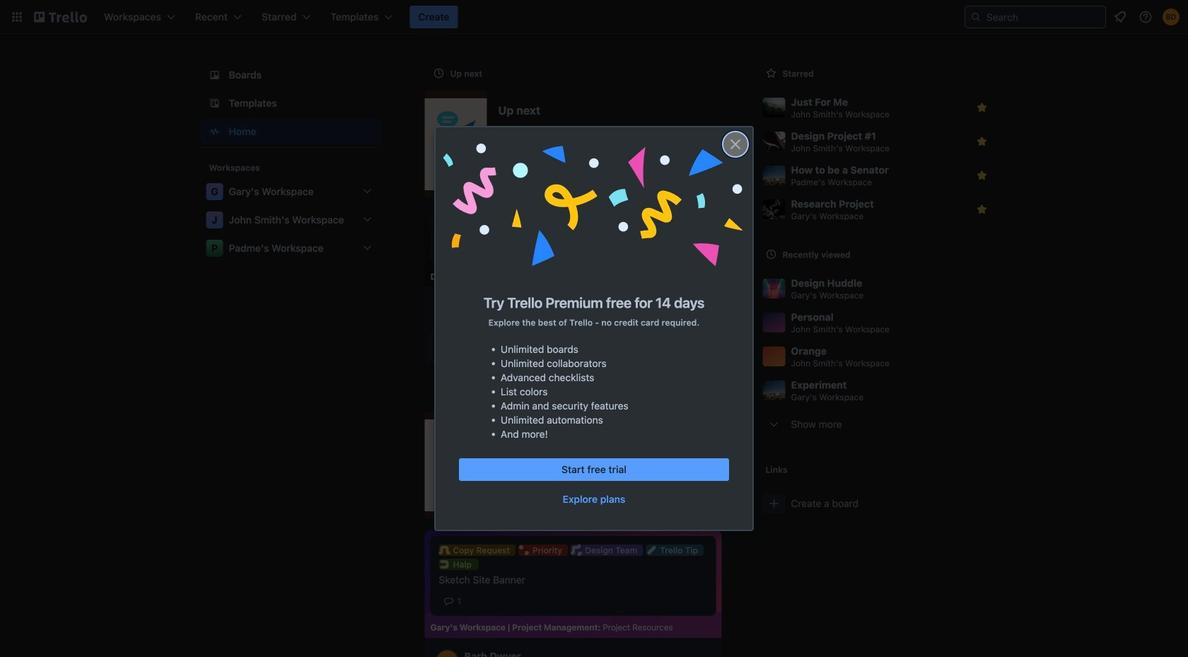 Task type: locate. For each thing, give the bounding box(es) containing it.
open information menu image
[[1139, 10, 1153, 24]]

board image
[[206, 66, 223, 83]]

template board image
[[206, 95, 223, 112]]

color: purple, title: "design team" element
[[571, 545, 643, 556]]

click to star how to be a senator. it will show up at the top of your boards list. image
[[975, 168, 989, 182]]

click to star research project. it will show up at the top of your boards list. image
[[975, 202, 989, 216]]



Task type: vqa. For each thing, say whether or not it's contained in the screenshot.
Search field
yes



Task type: describe. For each thing, give the bounding box(es) containing it.
click to star just for me. it will show up at the top of your boards list. image
[[975, 100, 989, 115]]

barb dwyer (barbdwyer3) image
[[1163, 8, 1180, 25]]

click to star design project #1. it will show up at the top of your boards list. image
[[975, 134, 989, 149]]

primary element
[[0, 0, 1188, 34]]

color: red, title: "priority" element
[[518, 545, 568, 556]]

home image
[[206, 123, 223, 140]]

0 notifications image
[[1112, 8, 1129, 25]]

color: sky, title: "trello tip" element
[[646, 545, 704, 556]]

close image
[[727, 136, 744, 153]]

color: yellow, title: "copy request" element
[[439, 545, 516, 556]]

search image
[[970, 11, 982, 23]]

color: lime, title: "halp" element
[[439, 559, 478, 570]]

Search field
[[982, 7, 1105, 27]]



